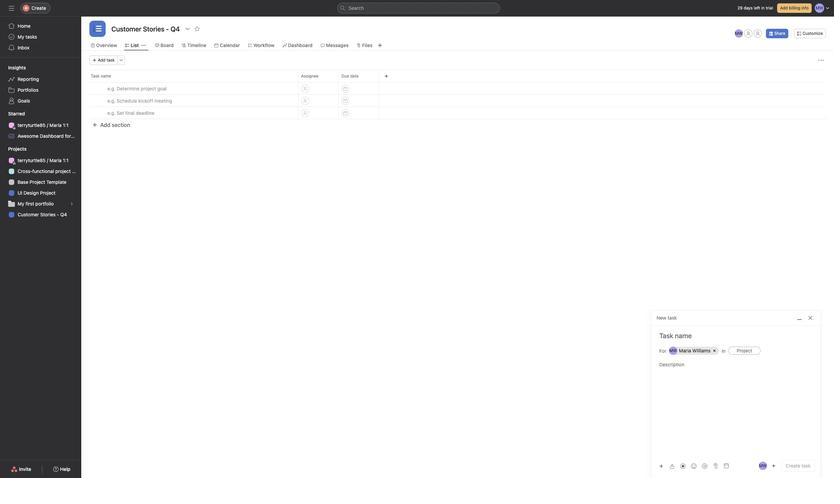 Task type: locate. For each thing, give the bounding box(es) containing it.
terryturtle85 for awesome
[[18, 122, 46, 128]]

toolbar
[[657, 462, 712, 471]]

in right left
[[762, 5, 766, 11]]

create up home 'link'
[[32, 5, 46, 11]]

1 horizontal spatial create
[[787, 463, 801, 469]]

add tab image
[[378, 43, 383, 48]]

0 horizontal spatial mw
[[670, 349, 678, 354]]

new task
[[657, 315, 678, 321]]

0 vertical spatial task
[[107, 58, 115, 63]]

1 vertical spatial terryturtle85 / maria 1:1 link
[[4, 155, 77, 166]]

in inside dialog
[[723, 348, 726, 354]]

add to starred image
[[195, 26, 200, 32]]

e.g. set final deadline row
[[81, 107, 835, 119]]

dashboard link
[[283, 42, 313, 49]]

/ inside projects element
[[47, 158, 48, 163]]

1 vertical spatial dashboard
[[40, 133, 64, 139]]

e.g. inside e.g. schedule kickoff meeting row
[[107, 98, 116, 104]]

project up template
[[55, 168, 71, 174]]

due date
[[342, 74, 359, 79]]

1 vertical spatial task
[[802, 463, 812, 469]]

left
[[755, 5, 761, 11]]

1 horizontal spatial mw
[[736, 31, 743, 36]]

maria left williams on the right bottom of the page
[[680, 348, 692, 354]]

1:1 inside starred element
[[63, 122, 69, 128]]

mw left add or remove collaborators from this task image
[[760, 464, 768, 469]]

2 vertical spatial e.g.
[[107, 110, 116, 116]]

mw button down 29
[[736, 29, 744, 38]]

0 vertical spatial 1:1
[[63, 122, 69, 128]]

1 vertical spatial maria
[[50, 158, 62, 163]]

1 vertical spatial 1:1
[[63, 158, 69, 163]]

close image
[[809, 316, 814, 321]]

e.g. down name
[[107, 86, 116, 92]]

1 vertical spatial add
[[98, 58, 106, 63]]

1:1 up for on the left of the page
[[63, 122, 69, 128]]

2 vertical spatial mw
[[760, 464, 768, 469]]

terryturtle85 up cross-
[[18, 158, 46, 163]]

my tasks
[[18, 34, 37, 40]]

base
[[18, 179, 28, 185]]

mw button
[[736, 29, 744, 38], [759, 462, 769, 471]]

maria up the cross-functional project plan
[[50, 158, 62, 163]]

mw down 29
[[736, 31, 743, 36]]

calendar
[[220, 42, 240, 48]]

0 vertical spatial /
[[47, 122, 48, 128]]

customize
[[804, 31, 824, 36]]

workflow
[[254, 42, 275, 48]]

1 terryturtle85 / maria 1:1 from the top
[[18, 122, 69, 128]]

0 vertical spatial in
[[762, 5, 766, 11]]

create right add or remove collaborators from this task image
[[787, 463, 801, 469]]

/ inside starred element
[[47, 122, 48, 128]]

task inside 'button'
[[802, 463, 812, 469]]

terryturtle85 / maria 1:1 link
[[4, 120, 77, 131], [4, 155, 77, 166]]

terryturtle85 / maria 1:1 for functional
[[18, 158, 69, 163]]

my inside the global element
[[18, 34, 24, 40]]

my inside projects element
[[18, 201, 24, 207]]

0 vertical spatial terryturtle85 / maria 1:1
[[18, 122, 69, 128]]

more actions image down customize at right top
[[819, 58, 825, 63]]

add left "billing"
[[781, 5, 789, 11]]

global element
[[0, 17, 81, 57]]

stories
[[40, 212, 56, 218]]

/ up the cross-functional project plan
[[47, 158, 48, 163]]

minimize image
[[798, 316, 803, 321]]

1 horizontal spatial dashboard
[[288, 42, 313, 48]]

1:1 up the cross-functional project plan
[[63, 158, 69, 163]]

1 vertical spatial terryturtle85 / maria 1:1
[[18, 158, 69, 163]]

add left section
[[100, 122, 110, 128]]

projects
[[8, 146, 27, 152]]

1 vertical spatial create
[[787, 463, 801, 469]]

cross-functional project plan link
[[4, 166, 81, 177]]

2 vertical spatial add
[[100, 122, 110, 128]]

2 / from the top
[[47, 158, 48, 163]]

e.g. left set in the top of the page
[[107, 110, 116, 116]]

add task button
[[89, 56, 118, 65]]

create inside 'button'
[[787, 463, 801, 469]]

/ up awesome dashboard for new project link
[[47, 122, 48, 128]]

2 terryturtle85 / maria 1:1 link from the top
[[4, 155, 77, 166]]

project up kickoff in the left top of the page
[[141, 86, 156, 92]]

schedule
[[117, 98, 137, 104]]

share button
[[767, 29, 789, 38]]

my left first
[[18, 201, 24, 207]]

e.g. inside e.g. set final deadline row
[[107, 110, 116, 116]]

1 horizontal spatial task
[[802, 463, 812, 469]]

awesome dashboard for new project link
[[4, 131, 99, 142]]

final
[[125, 110, 135, 116]]

2 e.g. from the top
[[107, 98, 116, 104]]

row containing task name
[[81, 70, 835, 82]]

maria up awesome dashboard for new project
[[50, 122, 62, 128]]

0 vertical spatial mw
[[736, 31, 743, 36]]

terryturtle85 / maria 1:1 link up functional
[[4, 155, 77, 166]]

terryturtle85 / maria 1:1 for dashboard
[[18, 122, 69, 128]]

home link
[[4, 21, 77, 32]]

my tasks link
[[4, 32, 77, 42]]

ui design project link
[[4, 188, 77, 199]]

2 terryturtle85 from the top
[[18, 158, 46, 163]]

add billing info button
[[778, 3, 813, 13]]

0 vertical spatial maria
[[50, 122, 62, 128]]

0 horizontal spatial dashboard
[[40, 133, 64, 139]]

add field image
[[385, 74, 389, 78]]

task down overview in the top left of the page
[[107, 58, 115, 63]]

1 vertical spatial mw button
[[759, 462, 769, 471]]

row
[[81, 70, 835, 82], [89, 82, 827, 83]]

awesome dashboard for new project
[[18, 133, 99, 139]]

maria williams
[[680, 348, 711, 354]]

trial
[[767, 5, 774, 11]]

kickoff
[[139, 98, 153, 104]]

terryturtle85 / maria 1:1 inside projects element
[[18, 158, 69, 163]]

1 vertical spatial mw
[[670, 349, 678, 354]]

1 horizontal spatial mw button
[[759, 462, 769, 471]]

date
[[351, 74, 359, 79]]

0 horizontal spatial more actions image
[[119, 58, 123, 62]]

1 terryturtle85 from the top
[[18, 122, 46, 128]]

1 vertical spatial terryturtle85
[[18, 158, 46, 163]]

terryturtle85
[[18, 122, 46, 128], [18, 158, 46, 163]]

maria inside projects element
[[50, 158, 62, 163]]

1:1 for for
[[63, 122, 69, 128]]

terryturtle85 inside starred element
[[18, 122, 46, 128]]

awesome
[[18, 133, 39, 139]]

project
[[83, 133, 99, 139], [30, 179, 45, 185], [40, 190, 56, 196], [738, 348, 753, 354]]

terryturtle85 for cross-
[[18, 158, 46, 163]]

0 vertical spatial terryturtle85 / maria 1:1 link
[[4, 120, 77, 131]]

None text field
[[110, 23, 182, 35]]

terryturtle85 / maria 1:1 link for functional
[[4, 155, 77, 166]]

project right the "new"
[[83, 133, 99, 139]]

0 vertical spatial project
[[141, 86, 156, 92]]

more actions image right add task
[[119, 58, 123, 62]]

add down overview link
[[98, 58, 106, 63]]

terryturtle85 / maria 1:1 up functional
[[18, 158, 69, 163]]

Task name text field
[[652, 332, 821, 341]]

dashboard up 'assignee'
[[288, 42, 313, 48]]

3 e.g. from the top
[[107, 110, 116, 116]]

terryturtle85 / maria 1:1 link for dashboard
[[4, 120, 77, 131]]

dialog
[[652, 311, 821, 479]]

maria inside starred element
[[50, 122, 62, 128]]

e.g. left schedule at the top left of the page
[[107, 98, 116, 104]]

29 days left in trial
[[738, 5, 774, 11]]

1 horizontal spatial in
[[762, 5, 766, 11]]

0 vertical spatial mw button
[[736, 29, 744, 38]]

deadline
[[136, 110, 155, 116]]

add for add billing info
[[781, 5, 789, 11]]

my for my first portfolio
[[18, 201, 24, 207]]

0 horizontal spatial create
[[32, 5, 46, 11]]

0 horizontal spatial mw button
[[736, 29, 744, 38]]

project up ui design project
[[30, 179, 45, 185]]

/ for dashboard
[[47, 122, 48, 128]]

0 horizontal spatial task
[[107, 58, 115, 63]]

project
[[141, 86, 156, 92], [55, 168, 71, 174]]

1 vertical spatial my
[[18, 201, 24, 207]]

board
[[161, 42, 174, 48]]

project inside row
[[141, 86, 156, 92]]

cross-
[[18, 168, 32, 174]]

insights element
[[0, 62, 81, 108]]

create inside dropdown button
[[32, 5, 46, 11]]

0 vertical spatial terryturtle85
[[18, 122, 46, 128]]

0 vertical spatial my
[[18, 34, 24, 40]]

1 / from the top
[[47, 122, 48, 128]]

project for functional
[[55, 168, 71, 174]]

plan
[[72, 168, 81, 174]]

/ for functional
[[47, 158, 48, 163]]

terryturtle85 / maria 1:1 up awesome dashboard for new project link
[[18, 122, 69, 128]]

2 terryturtle85 / maria 1:1 from the top
[[18, 158, 69, 163]]

terryturtle85 / maria 1:1 link up awesome
[[4, 120, 77, 131]]

mw right for at the bottom right of the page
[[670, 349, 678, 354]]

dashboard inside dashboard link
[[288, 42, 313, 48]]

info
[[802, 5, 810, 11]]

q4
[[60, 212, 67, 218]]

1 horizontal spatial project
[[141, 86, 156, 92]]

maria
[[50, 122, 62, 128], [50, 158, 62, 163], [680, 348, 692, 354]]

1 1:1 from the top
[[63, 122, 69, 128]]

1 vertical spatial project
[[55, 168, 71, 174]]

goals link
[[4, 96, 77, 106]]

williams
[[693, 348, 711, 354]]

create task
[[787, 463, 812, 469]]

0 vertical spatial e.g.
[[107, 86, 116, 92]]

project up portfolio
[[40, 190, 56, 196]]

e.g. inside e.g. determine project goal row
[[107, 86, 116, 92]]

0 horizontal spatial in
[[723, 348, 726, 354]]

add task
[[98, 58, 115, 63]]

starred
[[8, 111, 25, 117]]

dashboard
[[288, 42, 313, 48], [40, 133, 64, 139]]

0 vertical spatial dashboard
[[288, 42, 313, 48]]

1:1 inside projects element
[[63, 158, 69, 163]]

terryturtle85 / maria 1:1 inside starred element
[[18, 122, 69, 128]]

terryturtle85 up awesome
[[18, 122, 46, 128]]

mw button left add or remove collaborators from this task image
[[759, 462, 769, 471]]

inbox
[[18, 45, 30, 51]]

add inside button
[[100, 122, 110, 128]]

1 vertical spatial e.g.
[[107, 98, 116, 104]]

1 terryturtle85 / maria 1:1 link from the top
[[4, 120, 77, 131]]

add section
[[100, 122, 130, 128]]

goals
[[18, 98, 30, 104]]

1 vertical spatial in
[[723, 348, 726, 354]]

/
[[47, 122, 48, 128], [47, 158, 48, 163]]

assignee
[[301, 74, 319, 79]]

emoji image
[[692, 464, 697, 469]]

search list box
[[337, 3, 500, 14]]

2 1:1 from the top
[[63, 158, 69, 163]]

mw button inside dialog
[[759, 462, 769, 471]]

dashboard left for on the left of the page
[[40, 133, 64, 139]]

1 e.g. from the top
[[107, 86, 116, 92]]

mw
[[736, 31, 743, 36], [670, 349, 678, 354], [760, 464, 768, 469]]

more actions image
[[819, 58, 825, 63], [119, 58, 123, 62]]

maria for dashboard
[[50, 122, 62, 128]]

2 vertical spatial maria
[[680, 348, 692, 354]]

see details, my first portfolio image
[[70, 202, 74, 206]]

my left the "tasks"
[[18, 34, 24, 40]]

in down the task name text box at the right bottom of page
[[723, 348, 726, 354]]

0 horizontal spatial project
[[55, 168, 71, 174]]

1 vertical spatial /
[[47, 158, 48, 163]]

task inside button
[[107, 58, 115, 63]]

invite
[[19, 467, 31, 473]]

task right add or remove collaborators from this task image
[[802, 463, 812, 469]]

board link
[[155, 42, 174, 49]]

add for add section
[[100, 122, 110, 128]]

1:1
[[63, 122, 69, 128], [63, 158, 69, 163]]

0 vertical spatial create
[[32, 5, 46, 11]]

search button
[[337, 3, 500, 14]]

1 horizontal spatial more actions image
[[819, 58, 825, 63]]

messages
[[326, 42, 349, 48]]

show options image
[[185, 26, 191, 32]]

add
[[781, 5, 789, 11], [98, 58, 106, 63], [100, 122, 110, 128]]

invite button
[[6, 464, 36, 476]]

maria inside dialog
[[680, 348, 692, 354]]

project down the task name text box at the right bottom of page
[[738, 348, 753, 354]]

2 my from the top
[[18, 201, 24, 207]]

first
[[26, 201, 34, 207]]

goal
[[158, 86, 167, 92]]

e.g. for e.g. determine project goal
[[107, 86, 116, 92]]

terryturtle85 inside projects element
[[18, 158, 46, 163]]

customize button
[[795, 29, 827, 38]]

0 vertical spatial add
[[781, 5, 789, 11]]

1 my from the top
[[18, 34, 24, 40]]

project inside starred element
[[83, 133, 99, 139]]

files link
[[357, 42, 373, 49]]



Task type: describe. For each thing, give the bounding box(es) containing it.
add or remove collaborators from this task image
[[773, 464, 777, 469]]

hide sidebar image
[[9, 5, 14, 11]]

task name
[[91, 74, 111, 79]]

add billing info
[[781, 5, 810, 11]]

tab actions image
[[142, 43, 146, 47]]

base project template
[[18, 179, 67, 185]]

formatting image
[[670, 464, 676, 469]]

mw button for the share button
[[736, 29, 744, 38]]

customer stories - q4 link
[[4, 210, 77, 220]]

29
[[738, 5, 743, 11]]

e.g. schedule kickoff meeting
[[107, 98, 172, 104]]

share
[[775, 31, 786, 36]]

billing
[[790, 5, 801, 11]]

due
[[342, 74, 349, 79]]

calendar link
[[215, 42, 240, 49]]

task for add task
[[107, 58, 115, 63]]

design
[[24, 190, 39, 196]]

project inside dialog
[[738, 348, 753, 354]]

timeline
[[187, 42, 206, 48]]

portfolios
[[18, 87, 39, 93]]

at mention image
[[703, 464, 708, 469]]

list
[[131, 42, 139, 48]]

e.g. determine project goal row
[[81, 82, 835, 95]]

e.g. for e.g. schedule kickoff meeting
[[107, 98, 116, 104]]

2 horizontal spatial mw
[[760, 464, 768, 469]]

portfolios link
[[4, 85, 77, 96]]

insights button
[[0, 64, 26, 71]]

portfolio
[[35, 201, 54, 207]]

customer stories - q4
[[18, 212, 67, 218]]

create for create task
[[787, 463, 801, 469]]

my first portfolio link
[[4, 199, 77, 210]]

task for create task
[[802, 463, 812, 469]]

determine
[[117, 86, 140, 92]]

customer
[[18, 212, 39, 218]]

help button
[[49, 464, 75, 476]]

maria for functional
[[50, 158, 62, 163]]

attach a file or paste an image image
[[714, 464, 719, 469]]

dialog containing new task
[[652, 311, 821, 479]]

section
[[112, 122, 130, 128]]

insert an object image
[[660, 465, 664, 469]]

set
[[117, 110, 124, 116]]

ui
[[18, 190, 22, 196]]

list image
[[94, 25, 102, 33]]

-
[[57, 212, 59, 218]]

add for add task
[[98, 58, 106, 63]]

ui design project
[[18, 190, 56, 196]]

search
[[349, 5, 364, 11]]

reporting link
[[4, 74, 77, 85]]

create task button
[[782, 460, 816, 473]]

days
[[745, 5, 754, 11]]

messages link
[[321, 42, 349, 49]]

base project template link
[[4, 177, 77, 188]]

create for create
[[32, 5, 46, 11]]

workflow link
[[248, 42, 275, 49]]

help
[[60, 467, 70, 473]]

template
[[46, 179, 67, 185]]

reporting
[[18, 76, 39, 82]]

files
[[363, 42, 373, 48]]

name
[[101, 74, 111, 79]]

my for my tasks
[[18, 34, 24, 40]]

project for determine
[[141, 86, 156, 92]]

insights
[[8, 65, 26, 71]]

list link
[[125, 42, 139, 49]]

mw button for create task 'button'
[[759, 462, 769, 471]]

new
[[72, 133, 82, 139]]

for
[[660, 348, 667, 354]]

create button
[[20, 3, 50, 14]]

e.g. schedule kickoff meeting row
[[81, 95, 835, 107]]

select due date image
[[724, 464, 730, 469]]

e.g. for e.g. set final deadline
[[107, 110, 116, 116]]

record a video image
[[681, 464, 687, 469]]

dashboard inside awesome dashboard for new project link
[[40, 133, 64, 139]]

starred button
[[0, 111, 25, 117]]

functional
[[32, 168, 54, 174]]

tasks
[[26, 34, 37, 40]]

1:1 for project
[[63, 158, 69, 163]]

overview link
[[91, 42, 117, 49]]

add section button
[[89, 119, 133, 131]]

e.g. set final deadline
[[107, 110, 155, 116]]

meeting
[[155, 98, 172, 104]]

projects button
[[0, 146, 27, 153]]

inbox link
[[4, 42, 77, 53]]

home
[[18, 23, 31, 29]]

starred element
[[0, 108, 99, 143]]

projects element
[[0, 143, 81, 222]]

for
[[65, 133, 71, 139]]

task
[[91, 74, 100, 79]]

cross-functional project plan
[[18, 168, 81, 174]]

timeline link
[[182, 42, 206, 49]]

overview
[[96, 42, 117, 48]]



Task type: vqa. For each thing, say whether or not it's contained in the screenshot.
Home
yes



